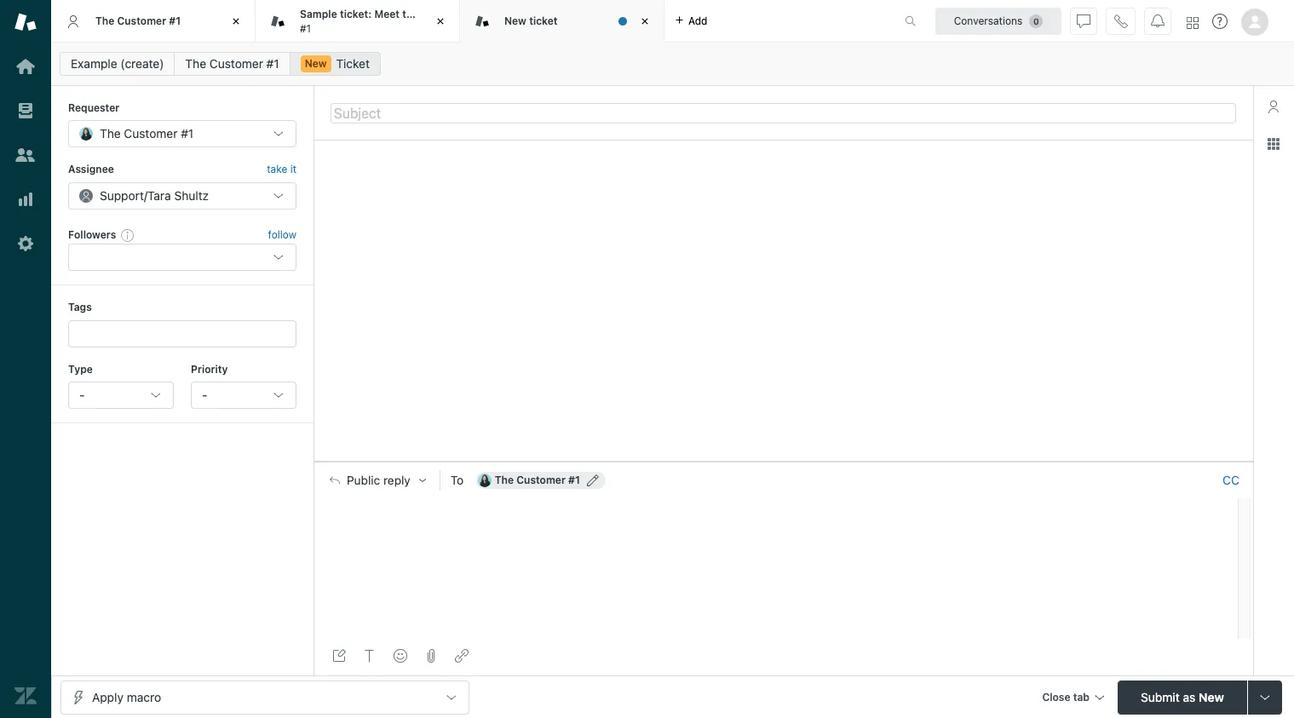 Task type: vqa. For each thing, say whether or not it's contained in the screenshot.
Reporting icon
yes



Task type: describe. For each thing, give the bounding box(es) containing it.
tabs tab list
[[51, 0, 887, 43]]

customer context image
[[1267, 100, 1281, 113]]

the
[[403, 8, 419, 21]]

get help image
[[1213, 14, 1228, 29]]

the customer #1 inside the customer #1 link
[[185, 56, 279, 71]]

minimize composer image
[[777, 455, 791, 469]]

add
[[689, 14, 708, 27]]

customer@example.com image
[[478, 474, 492, 487]]

#1 inside requester element
[[181, 126, 194, 141]]

close image inside new ticket tab
[[637, 13, 654, 30]]

followers
[[68, 228, 116, 241]]

apply macro
[[92, 690, 161, 704]]

support / tara shultz
[[100, 188, 209, 203]]

main element
[[0, 0, 51, 719]]

add link (cmd k) image
[[455, 649, 469, 663]]

the inside tab
[[95, 14, 114, 27]]

support
[[100, 188, 144, 203]]

public
[[347, 474, 380, 487]]

close
[[1043, 691, 1071, 704]]

conversations button
[[936, 7, 1062, 35]]

#1 left edit user icon
[[569, 474, 580, 487]]

example (create) button
[[60, 52, 175, 76]]

admin image
[[14, 233, 37, 255]]

take it
[[267, 163, 297, 176]]

follow button
[[268, 228, 297, 243]]

- for priority
[[202, 388, 208, 402]]

customer inside tab
[[117, 14, 166, 27]]

it
[[290, 163, 297, 176]]

zendesk image
[[14, 685, 37, 707]]

close tab button
[[1035, 681, 1111, 717]]

apps image
[[1267, 137, 1281, 151]]

new for new
[[305, 57, 327, 70]]

customers image
[[14, 144, 37, 166]]

follow
[[268, 228, 297, 241]]

close tab
[[1043, 691, 1090, 704]]

public reply
[[347, 474, 411, 487]]

displays possible ticket submission types image
[[1259, 691, 1273, 704]]

requester element
[[68, 121, 297, 148]]

Subject field
[[331, 103, 1237, 123]]

assignee
[[68, 163, 114, 176]]

cc
[[1223, 473, 1240, 487]]

zendesk support image
[[14, 11, 37, 33]]

- button for priority
[[191, 382, 297, 409]]

reporting image
[[14, 188, 37, 211]]

shultz
[[174, 188, 209, 203]]

conversations
[[954, 14, 1023, 27]]

ticket
[[336, 56, 370, 71]]

public reply button
[[315, 463, 440, 498]]

the inside requester element
[[100, 126, 121, 141]]

ticket inside tab
[[529, 14, 558, 27]]

notifications image
[[1152, 14, 1165, 28]]

info on adding followers image
[[121, 228, 135, 242]]

views image
[[14, 100, 37, 122]]

the inside secondary element
[[185, 56, 206, 71]]

#1 inside sample ticket: meet the ticket #1
[[300, 22, 311, 35]]

take it button
[[267, 161, 297, 179]]

submit
[[1141, 690, 1180, 704]]

#1 inside secondary element
[[267, 56, 279, 71]]

meet
[[375, 8, 400, 21]]

tags element
[[68, 320, 297, 347]]

take
[[267, 163, 287, 176]]

add button
[[665, 0, 718, 42]]

reply
[[384, 474, 411, 487]]

new ticket
[[505, 14, 558, 27]]

the customer #1 inside the customer #1 tab
[[95, 14, 181, 27]]

the customer #1 link
[[174, 52, 290, 76]]

new ticket tab
[[460, 0, 665, 43]]

tara
[[148, 188, 171, 203]]

ticket:
[[340, 8, 372, 21]]



Task type: locate. For each thing, give the bounding box(es) containing it.
tab containing sample ticket: meet the ticket
[[256, 0, 460, 43]]

format text image
[[363, 649, 377, 663]]

-
[[79, 388, 85, 402], [202, 388, 208, 402]]

0 horizontal spatial new
[[305, 57, 327, 70]]

new inside tab
[[505, 14, 527, 27]]

get started image
[[14, 55, 37, 78]]

draft mode image
[[332, 649, 346, 663]]

requester
[[68, 101, 120, 114]]

close image inside the customer #1 tab
[[228, 13, 245, 30]]

new for new ticket
[[505, 14, 527, 27]]

edit user image
[[587, 475, 599, 487]]

- button
[[68, 382, 174, 409], [191, 382, 297, 409]]

1 vertical spatial new
[[305, 57, 327, 70]]

2 vertical spatial new
[[1199, 690, 1225, 704]]

ticket inside sample ticket: meet the ticket #1
[[422, 8, 450, 21]]

priority
[[191, 363, 228, 376]]

1 - from the left
[[79, 388, 85, 402]]

#1 down sample
[[300, 22, 311, 35]]

type
[[68, 363, 93, 376]]

2 close image from the left
[[637, 13, 654, 30]]

0 horizontal spatial - button
[[68, 382, 174, 409]]

#1 inside tab
[[169, 14, 181, 27]]

#1 left ticket at the top left of page
[[267, 56, 279, 71]]

close image
[[228, 13, 245, 30], [637, 13, 654, 30]]

1 horizontal spatial -
[[202, 388, 208, 402]]

- down the type
[[79, 388, 85, 402]]

zendesk products image
[[1187, 17, 1199, 29]]

sample ticket: meet the ticket #1
[[300, 8, 450, 35]]

customer inside secondary element
[[210, 56, 263, 71]]

- down the priority
[[202, 388, 208, 402]]

the right "customer@example.com" image
[[495, 474, 514, 487]]

0 horizontal spatial close image
[[228, 13, 245, 30]]

new inside secondary element
[[305, 57, 327, 70]]

tab
[[1074, 691, 1090, 704]]

tags
[[68, 301, 92, 314]]

tab
[[256, 0, 460, 43]]

assignee element
[[68, 182, 297, 209]]

ticket
[[422, 8, 450, 21], [529, 14, 558, 27]]

secondary element
[[51, 47, 1295, 81]]

button displays agent's chat status as invisible. image
[[1077, 14, 1091, 28]]

(create)
[[121, 56, 164, 71]]

1 horizontal spatial ticket
[[529, 14, 558, 27]]

new left ticket at the top left of page
[[305, 57, 327, 70]]

submit as new
[[1141, 690, 1225, 704]]

- button down the priority
[[191, 382, 297, 409]]

2 - from the left
[[202, 388, 208, 402]]

1 horizontal spatial close image
[[637, 13, 654, 30]]

#1 up the 'shultz'
[[181, 126, 194, 141]]

the customer #1 inside requester element
[[100, 126, 194, 141]]

#1
[[169, 14, 181, 27], [300, 22, 311, 35], [267, 56, 279, 71], [181, 126, 194, 141], [569, 474, 580, 487]]

customer
[[117, 14, 166, 27], [210, 56, 263, 71], [124, 126, 178, 141], [517, 474, 566, 487]]

- button for type
[[68, 382, 174, 409]]

1 - button from the left
[[68, 382, 174, 409]]

insert emojis image
[[394, 649, 407, 663]]

customer inside requester element
[[124, 126, 178, 141]]

the down requester
[[100, 126, 121, 141]]

the up example
[[95, 14, 114, 27]]

close image
[[432, 13, 449, 30]]

new right close image
[[505, 14, 527, 27]]

0 horizontal spatial ticket
[[422, 8, 450, 21]]

the right (create)
[[185, 56, 206, 71]]

sample
[[300, 8, 337, 21]]

example
[[71, 56, 117, 71]]

2 - button from the left
[[191, 382, 297, 409]]

add attachment image
[[424, 649, 438, 663]]

cc button
[[1223, 473, 1240, 488]]

to
[[451, 473, 464, 487]]

as
[[1183, 690, 1196, 704]]

new
[[505, 14, 527, 27], [305, 57, 327, 70], [1199, 690, 1225, 704]]

followers element
[[68, 244, 297, 271]]

the
[[95, 14, 114, 27], [185, 56, 206, 71], [100, 126, 121, 141], [495, 474, 514, 487]]

example (create)
[[71, 56, 164, 71]]

1 close image from the left
[[228, 13, 245, 30]]

macro
[[127, 690, 161, 704]]

the customer #1 tab
[[51, 0, 256, 43]]

close image left add dropdown button
[[637, 13, 654, 30]]

2 horizontal spatial new
[[1199, 690, 1225, 704]]

1 horizontal spatial new
[[505, 14, 527, 27]]

apply
[[92, 690, 124, 704]]

0 horizontal spatial -
[[79, 388, 85, 402]]

close image up the customer #1 link
[[228, 13, 245, 30]]

#1 up the customer #1 link
[[169, 14, 181, 27]]

- for type
[[79, 388, 85, 402]]

the customer #1
[[95, 14, 181, 27], [185, 56, 279, 71], [100, 126, 194, 141], [495, 474, 580, 487]]

/
[[144, 188, 148, 203]]

new right as
[[1199, 690, 1225, 704]]

0 vertical spatial new
[[505, 14, 527, 27]]

1 horizontal spatial - button
[[191, 382, 297, 409]]

- button down the type
[[68, 382, 174, 409]]



